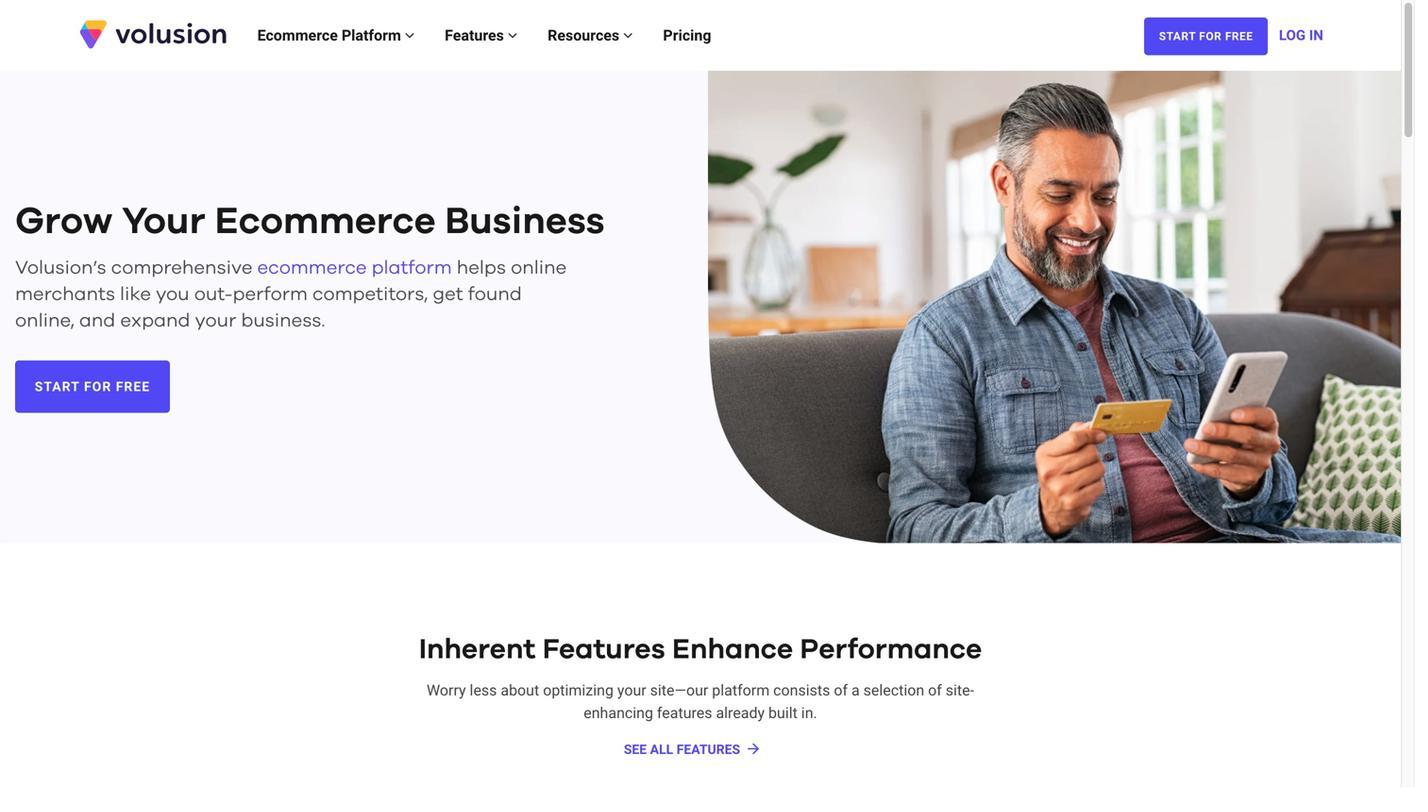 Task type: describe. For each thing, give the bounding box(es) containing it.
features
[[657, 704, 713, 722]]

inherent features enhance performance
[[419, 636, 983, 665]]

online,
[[15, 312, 75, 331]]

volusion's
[[15, 259, 106, 278]]

grow
[[15, 203, 113, 241]]

site-
[[946, 682, 975, 700]]

start for free link
[[1145, 18, 1269, 55]]

features
[[677, 742, 741, 758]]

about
[[501, 682, 540, 700]]

in.
[[802, 704, 818, 722]]

optimizing
[[543, 682, 614, 700]]

enhancing
[[584, 704, 654, 722]]

angle down image for resources
[[623, 28, 633, 43]]

ecommerce platform link
[[257, 259, 452, 278]]

start for free link
[[15, 361, 170, 413]]

resources
[[548, 26, 623, 44]]

your inside worry less about optimizing your site—our platform consists of a selection of site- enhancing features already built in.
[[618, 682, 647, 700]]

0 vertical spatial features
[[445, 26, 508, 44]]

worry
[[427, 682, 466, 700]]

found
[[468, 285, 522, 304]]

free
[[116, 379, 150, 395]]

expand
[[120, 312, 190, 331]]

less
[[470, 682, 497, 700]]

start
[[1160, 30, 1196, 43]]

merchants
[[15, 285, 115, 304]]

business.
[[241, 312, 325, 331]]

and
[[79, 312, 115, 331]]

helps
[[457, 259, 506, 278]]

your
[[122, 203, 206, 241]]

angle down image for ecommerce platform
[[405, 28, 415, 43]]

get
[[433, 285, 463, 304]]

platform
[[342, 26, 401, 44]]

0 horizontal spatial platform
[[372, 259, 452, 278]]

1 vertical spatial features
[[543, 636, 666, 665]]

pricing
[[663, 26, 712, 44]]

volusion logo image
[[78, 18, 229, 50]]

site—our
[[650, 682, 709, 700]]

grow your ecommerce business
[[15, 203, 605, 241]]

inherent
[[419, 636, 536, 665]]

comprehensive
[[111, 259, 253, 278]]

all
[[650, 742, 674, 758]]

for
[[1200, 30, 1222, 43]]

platform inside worry less about optimizing your site—our platform consists of a selection of site- enhancing features already built in.
[[712, 682, 770, 700]]

ecommerce
[[257, 26, 338, 44]]

for
[[84, 379, 112, 395]]



Task type: locate. For each thing, give the bounding box(es) containing it.
platform up "already"
[[712, 682, 770, 700]]

online
[[511, 259, 567, 278]]

you
[[156, 285, 190, 304]]

0 horizontal spatial your
[[195, 312, 236, 331]]

angle down image
[[405, 28, 415, 43], [508, 28, 518, 43], [623, 28, 633, 43]]

1 angle down image from the left
[[405, 28, 415, 43]]

perform
[[233, 285, 308, 304]]

free
[[1226, 30, 1254, 43]]

1 horizontal spatial your
[[618, 682, 647, 700]]

consists
[[774, 682, 831, 700]]

like
[[120, 285, 151, 304]]

your inside helps online merchants like you out-perform competitors, get found online, and expand your business.
[[195, 312, 236, 331]]

features link
[[430, 7, 533, 64]]

ecommerce platform link
[[242, 7, 430, 64]]

platform
[[372, 259, 452, 278], [712, 682, 770, 700]]

features
[[445, 26, 508, 44], [543, 636, 666, 665]]

a
[[852, 682, 860, 700]]

1 horizontal spatial platform
[[712, 682, 770, 700]]

angle down image right platform
[[405, 28, 415, 43]]

1 horizontal spatial of
[[929, 682, 942, 700]]

ecommerce platform
[[257, 26, 405, 44]]

log in
[[1280, 27, 1324, 43]]

ecommerce business
[[215, 203, 605, 241]]

built
[[769, 704, 798, 722]]

volusion's comprehensive ecommerce platform
[[15, 259, 452, 278]]

your up enhancing
[[618, 682, 647, 700]]

2 horizontal spatial angle down image
[[623, 28, 633, 43]]

worry less about optimizing your site—our platform consists of a selection of site- enhancing features already built in.
[[427, 682, 975, 722]]

platform up get
[[372, 259, 452, 278]]

2 angle down image from the left
[[508, 28, 518, 43]]

enhance
[[672, 636, 793, 665]]

angle down image inside features link
[[508, 28, 518, 43]]

of
[[834, 682, 848, 700], [929, 682, 942, 700]]

0 horizontal spatial features
[[445, 26, 508, 44]]

angle down image for features
[[508, 28, 518, 43]]

already
[[716, 704, 765, 722]]

resources link
[[533, 7, 648, 64]]

1 horizontal spatial features
[[543, 636, 666, 665]]

in
[[1310, 27, 1324, 43]]

business check image
[[708, 71, 1402, 547]]

arrow_forward
[[745, 741, 762, 758]]

your down out-
[[195, 312, 236, 331]]

angle down image left resources
[[508, 28, 518, 43]]

of left "a"
[[834, 682, 848, 700]]

your
[[195, 312, 236, 331], [618, 682, 647, 700]]

0 horizontal spatial of
[[834, 682, 848, 700]]

3 angle down image from the left
[[623, 28, 633, 43]]

start for free
[[35, 379, 150, 395]]

1 horizontal spatial angle down image
[[508, 28, 518, 43]]

angle down image left pricing
[[623, 28, 633, 43]]

0 vertical spatial your
[[195, 312, 236, 331]]

see
[[624, 742, 647, 758]]

pricing link
[[648, 7, 727, 64]]

out-
[[194, 285, 233, 304]]

of left the site- at the right bottom of page
[[929, 682, 942, 700]]

performance
[[800, 636, 983, 665]]

1 of from the left
[[834, 682, 848, 700]]

log in link
[[1280, 7, 1324, 64]]

start
[[35, 379, 80, 395]]

0 vertical spatial platform
[[372, 259, 452, 278]]

see all features arrow_forward
[[624, 741, 762, 758]]

2 of from the left
[[929, 682, 942, 700]]

start for free
[[1160, 30, 1254, 43]]

angle down image inside ecommerce platform link
[[405, 28, 415, 43]]

angle down image inside resources link
[[623, 28, 633, 43]]

ecommerce
[[257, 259, 367, 278]]

1 vertical spatial your
[[618, 682, 647, 700]]

0 horizontal spatial angle down image
[[405, 28, 415, 43]]

selection
[[864, 682, 925, 700]]

1 vertical spatial platform
[[712, 682, 770, 700]]

competitors,
[[313, 285, 428, 304]]

helps online merchants like you out-perform competitors, get found online, and expand your business.
[[15, 259, 567, 331]]

log
[[1280, 27, 1306, 43]]



Task type: vqa. For each thing, say whether or not it's contained in the screenshot.
"private"
no



